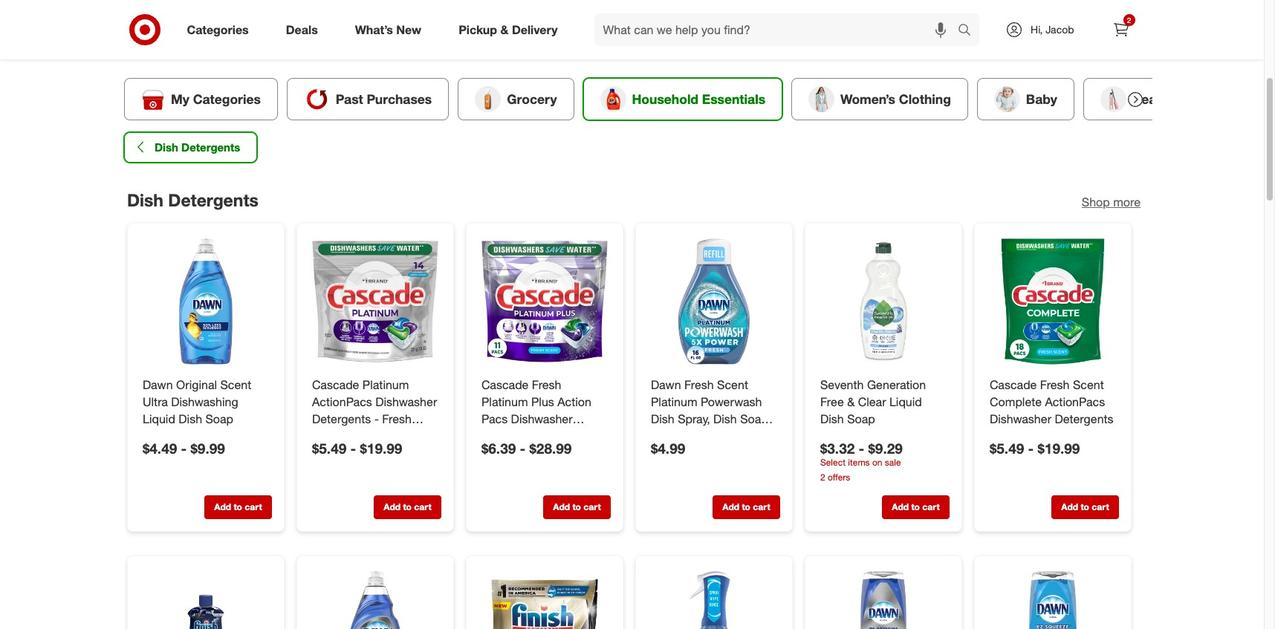 Task type: locate. For each thing, give the bounding box(es) containing it.
platinum inside the 'dawn fresh scent platinum powerwash dish spray, dish soap refill - 16oz $4.99'
[[651, 394, 697, 409]]

soap
[[205, 411, 233, 426], [740, 411, 768, 426], [847, 411, 875, 426]]

pickup & delivery link
[[446, 13, 576, 46]]

categories up my categories
[[187, 22, 249, 37]]

scent inside the 'dawn fresh scent platinum powerwash dish spray, dish soap refill - 16oz $4.99'
[[717, 377, 748, 392]]

2 left offers
[[820, 472, 825, 483]]

cascade fresh scent complete actionpacs dishwasher detergents image
[[987, 235, 1119, 368], [987, 235, 1119, 368]]

6 add to cart button from the left
[[1051, 496, 1119, 519]]

0 horizontal spatial $19.99
[[360, 439, 402, 456]]

jacob
[[1046, 23, 1074, 36]]

&
[[501, 22, 509, 37], [847, 394, 854, 409]]

soap down powerwash at the bottom
[[740, 411, 768, 426]]

finish jet-dry rinse aid, dishwasher rinse & drying agent image
[[139, 569, 272, 629], [139, 569, 272, 629]]

categories right my on the left of the page
[[193, 91, 260, 107]]

liquid
[[889, 394, 922, 409], [142, 411, 175, 426]]

3 add to cart button from the left
[[543, 496, 611, 519]]

dish inside 'button'
[[154, 140, 178, 154]]

2 right jacob
[[1127, 16, 1131, 25]]

0 horizontal spatial &
[[501, 22, 509, 37]]

1 horizontal spatial platinum
[[481, 394, 528, 409]]

2 cascade from the left
[[481, 377, 528, 392]]

soap inside the 'dawn fresh scent platinum powerwash dish spray, dish soap refill - 16oz $4.99'
[[740, 411, 768, 426]]

dawn for dawn original scent ultra dishwashing liquid dish soap
[[142, 377, 172, 392]]

2 add from the left
[[383, 502, 400, 513]]

2 dawn from the left
[[651, 377, 681, 392]]

- inside $3.32 - $9.29 select items on sale 2 offers
[[858, 439, 864, 456]]

dawn fresh scent platinum powerwash dish spray, dish soap refill - 16oz link
[[651, 376, 777, 443]]

platinum inside cascade fresh platinum plus action pacs dishwasher detergents $6.39 - $28.99
[[481, 394, 528, 409]]

2 horizontal spatial cascade
[[990, 377, 1037, 392]]

dawn
[[142, 377, 172, 392], [651, 377, 681, 392]]

3 soap from the left
[[847, 411, 875, 426]]

detergents
[[181, 140, 240, 154], [168, 189, 258, 210], [312, 411, 371, 426], [1054, 411, 1113, 426], [481, 428, 540, 443]]

soap down the clear
[[847, 411, 875, 426]]

4 add to cart button from the left
[[712, 496, 780, 519]]

& right pickup
[[501, 22, 509, 37]]

dish down powerwash at the bottom
[[713, 411, 737, 426]]

shop more button
[[1082, 194, 1140, 211]]

shop
[[1082, 195, 1110, 209]]

1 add from the left
[[214, 502, 231, 513]]

detergents inside 'button'
[[181, 140, 240, 154]]

seventh generation free & clear liquid dish soap
[[820, 377, 926, 426]]

add
[[214, 502, 231, 513], [383, 502, 400, 513], [553, 502, 570, 513], [722, 502, 739, 513], [892, 502, 909, 513], [1061, 502, 1078, 513]]

0 vertical spatial 2
[[1127, 16, 1131, 25]]

women's
[[840, 91, 895, 107]]

6 add to cart from the left
[[1061, 502, 1109, 513]]

top sellers link
[[538, 22, 617, 53]]

4 add from the left
[[722, 502, 739, 513]]

1 cart from the left
[[244, 502, 262, 513]]

1 vertical spatial liquid
[[142, 411, 175, 426]]

cascade
[[312, 377, 359, 392], [481, 377, 528, 392], [990, 377, 1037, 392]]

you may also like
[[626, 29, 717, 44]]

pickup & delivery
[[459, 22, 558, 37]]

2 link
[[1105, 13, 1137, 46]]

cart for dawn fresh scent platinum powerwash dish spray, dish soap refill - 16oz
[[753, 502, 770, 513]]

cascade fresh scent complete actionpacs dishwasher detergents
[[990, 377, 1113, 426]]

liquid inside dawn original scent ultra dishwashing liquid dish soap
[[142, 411, 175, 426]]

dish detergents
[[154, 140, 240, 154], [127, 189, 258, 210]]

3 cascade from the left
[[990, 377, 1037, 392]]

scent
[[220, 377, 251, 392], [717, 377, 748, 392], [1073, 377, 1104, 392], [312, 428, 343, 443]]

3 cart from the left
[[583, 502, 601, 513]]

2 soap from the left
[[740, 411, 768, 426]]

add to cart button for dawn original scent ultra dishwashing liquid dish soap
[[204, 496, 272, 519]]

$4.99
[[651, 439, 685, 456]]

liquid down the 'ultra' on the left
[[142, 411, 175, 426]]

dawn inside dawn original scent ultra dishwashing liquid dish soap
[[142, 377, 172, 392]]

$4.49
[[142, 439, 177, 456]]

4 add to cart from the left
[[722, 502, 770, 513]]

$5.49 inside cascade platinum actionpacs dishwasher detergents - fresh scent $5.49 - $19.99
[[312, 439, 346, 456]]

- inside cascade fresh platinum plus action pacs dishwasher detergents $6.39 - $28.99
[[520, 439, 525, 456]]

1 dawn from the left
[[142, 377, 172, 392]]

0 vertical spatial liquid
[[889, 394, 922, 409]]

soap inside dawn original scent ultra dishwashing liquid dish soap
[[205, 411, 233, 426]]

$4.49 - $9.99
[[142, 439, 225, 456]]

1 horizontal spatial dishwasher
[[511, 411, 572, 426]]

dawn original scent ultra dishwashing liquid dish soap image
[[139, 235, 272, 368], [139, 235, 272, 368]]

0 horizontal spatial soap
[[205, 411, 233, 426]]

5 add to cart from the left
[[892, 502, 939, 513]]

6 to from the left
[[1080, 502, 1089, 513]]

dawn up the 'ultra' on the left
[[142, 377, 172, 392]]

dish detergents down the dish detergents 'button' at the left top of the page
[[127, 189, 258, 210]]

add to cart
[[214, 502, 262, 513], [383, 502, 431, 513], [553, 502, 601, 513], [722, 502, 770, 513], [892, 502, 939, 513], [1061, 502, 1109, 513]]

categories
[[187, 22, 249, 37], [193, 91, 260, 107]]

dawn for dawn fresh scent platinum powerwash dish spray, dish soap refill - 16oz $4.99
[[651, 377, 681, 392]]

fresh
[[532, 377, 561, 392], [684, 377, 714, 392], [1040, 377, 1069, 392], [382, 411, 411, 426]]

fresh inside cascade fresh platinum plus action pacs dishwasher detergents $6.39 - $28.99
[[532, 377, 561, 392]]

0 vertical spatial dish detergents
[[154, 140, 240, 154]]

purchases
[[366, 91, 432, 107]]

what's
[[355, 22, 393, 37]]

2 $5.49 from the left
[[990, 439, 1024, 456]]

$19.99
[[360, 439, 402, 456], [1037, 439, 1080, 456]]

soap for scent
[[205, 411, 233, 426]]

5 cart from the left
[[922, 502, 939, 513]]

dish down the dishwashing
[[178, 411, 202, 426]]

1 horizontal spatial $19.99
[[1037, 439, 1080, 456]]

1 horizontal spatial 2
[[1127, 16, 1131, 25]]

& right free
[[847, 394, 854, 409]]

cascade fresh scent complete actionpacs dishwasher detergents link
[[990, 376, 1116, 427]]

dish
[[154, 140, 178, 154], [127, 189, 163, 210], [178, 411, 202, 426], [651, 411, 674, 426], [713, 411, 737, 426], [820, 411, 844, 426]]

cascade platinum actionpacs dishwasher detergents - fresh scent image
[[309, 235, 441, 368], [309, 235, 441, 368]]

1 $19.99 from the left
[[360, 439, 402, 456]]

5 add to cart button from the left
[[882, 496, 949, 519]]

action
[[557, 394, 591, 409]]

liquid inside seventh generation free & clear liquid dish soap
[[889, 394, 922, 409]]

new
[[396, 22, 421, 37]]

search
[[951, 23, 987, 38]]

5 add from the left
[[892, 502, 909, 513]]

dish down free
[[820, 411, 844, 426]]

scent for dawn fresh scent platinum powerwash dish spray, dish soap refill - 16oz $4.99
[[717, 377, 748, 392]]

1 horizontal spatial $5.49
[[990, 439, 1024, 456]]

2 to from the left
[[403, 502, 411, 513]]

refill
[[651, 428, 677, 443]]

3 add from the left
[[553, 502, 570, 513]]

2 cart from the left
[[414, 502, 431, 513]]

cascade inside cascade fresh platinum plus action pacs dishwasher detergents $6.39 - $28.99
[[481, 377, 528, 392]]

0 horizontal spatial cascade
[[312, 377, 359, 392]]

fresh for cascade fresh platinum plus action pacs dishwasher detergents $6.39 - $28.99
[[532, 377, 561, 392]]

fresh inside cascade fresh scent complete actionpacs dishwasher detergents
[[1040, 377, 1069, 392]]

1 $5.49 from the left
[[312, 439, 346, 456]]

0 horizontal spatial 2
[[820, 472, 825, 483]]

1 add to cart button from the left
[[204, 496, 272, 519]]

soap for free
[[847, 411, 875, 426]]

add for cascade fresh scent complete actionpacs dishwasher detergents
[[1061, 502, 1078, 513]]

dish down my on the left of the page
[[154, 140, 178, 154]]

1 vertical spatial 2
[[820, 472, 825, 483]]

2 $19.99 from the left
[[1037, 439, 1080, 456]]

1 vertical spatial &
[[847, 394, 854, 409]]

5 to from the left
[[911, 502, 920, 513]]

add for dawn original scent ultra dishwashing liquid dish soap
[[214, 502, 231, 513]]

cascade inside cascade platinum actionpacs dishwasher detergents - fresh scent $5.49 - $19.99
[[312, 377, 359, 392]]

0 horizontal spatial platinum
[[362, 377, 409, 392]]

0 horizontal spatial liquid
[[142, 411, 175, 426]]

1 horizontal spatial liquid
[[889, 394, 922, 409]]

4 to from the left
[[742, 502, 750, 513]]

scent inside dawn original scent ultra dishwashing liquid dish soap
[[220, 377, 251, 392]]

0 vertical spatial categories
[[187, 22, 249, 37]]

2 horizontal spatial dishwasher
[[990, 411, 1051, 426]]

platinum
[[362, 377, 409, 392], [481, 394, 528, 409], [651, 394, 697, 409]]

dawn inside the 'dawn fresh scent platinum powerwash dish spray, dish soap refill - 16oz $4.99'
[[651, 377, 681, 392]]

dawn original scent ultra dishwashing liquid dish soap link
[[142, 376, 269, 427]]

2 horizontal spatial platinum
[[651, 394, 697, 409]]

cascade fresh platinum plus action pacs dishwasher detergents image
[[478, 235, 611, 368], [478, 235, 611, 368]]

6 cart from the left
[[1092, 502, 1109, 513]]

1 horizontal spatial dawn
[[651, 377, 681, 392]]

2 actionpacs from the left
[[1045, 394, 1105, 409]]

liquid for dishwashing
[[142, 411, 175, 426]]

0 horizontal spatial $5.49
[[312, 439, 346, 456]]

dawn fresh scent platinum powerwash dishwashing liquid dish soap spray - 16oz image
[[648, 569, 780, 629], [648, 569, 780, 629]]

liquid down generation
[[889, 394, 922, 409]]

1 horizontal spatial actionpacs
[[1045, 394, 1105, 409]]

2
[[1127, 16, 1131, 25], [820, 472, 825, 483]]

pacs
[[481, 411, 507, 426]]

1 horizontal spatial &
[[847, 394, 854, 409]]

2 horizontal spatial soap
[[847, 411, 875, 426]]

add to cart for cascade fresh scent complete actionpacs dishwasher detergents
[[1061, 502, 1109, 513]]

3 add to cart from the left
[[553, 502, 601, 513]]

1 actionpacs from the left
[[312, 394, 372, 409]]

0 horizontal spatial dawn
[[142, 377, 172, 392]]

1 horizontal spatial soap
[[740, 411, 768, 426]]

& inside seventh generation free & clear liquid dish soap
[[847, 394, 854, 409]]

4 cart from the left
[[753, 502, 770, 513]]

dawn fresh scent platinum powerwash dish spray, dish soap refill - 16oz image
[[648, 235, 780, 368], [648, 235, 780, 368]]

dish inside dawn original scent ultra dishwashing liquid dish soap
[[178, 411, 202, 426]]

dishwasher
[[375, 394, 437, 409], [511, 411, 572, 426], [990, 411, 1051, 426]]

soap inside seventh generation free & clear liquid dish soap
[[847, 411, 875, 426]]

top sellers
[[547, 29, 608, 44]]

ultra
[[142, 394, 167, 409]]

0 horizontal spatial actionpacs
[[312, 394, 372, 409]]

dawn up spray,
[[651, 377, 681, 392]]

1 soap from the left
[[205, 411, 233, 426]]

women's clothing button
[[791, 78, 968, 120]]

actionpacs
[[312, 394, 372, 409], [1045, 394, 1105, 409]]

add for cascade platinum actionpacs dishwasher detergents - fresh scent
[[383, 502, 400, 513]]

scent inside cascade fresh scent complete actionpacs dishwasher detergents
[[1073, 377, 1104, 392]]

$28.99
[[529, 439, 571, 456]]

items
[[848, 457, 870, 468]]

3 to from the left
[[572, 502, 581, 513]]

seventh generation free & clear liquid dish soap image
[[817, 235, 949, 368], [817, 235, 949, 368]]

spray,
[[678, 411, 710, 426]]

finish ultimate dishwasher detergent tabs with cyclesync technology image
[[478, 569, 611, 629], [478, 569, 611, 629]]

to for dawn fresh scent platinum powerwash dish spray, dish soap refill - 16oz
[[742, 502, 750, 513]]

add to cart button
[[204, 496, 272, 519], [373, 496, 441, 519], [543, 496, 611, 519], [712, 496, 780, 519], [882, 496, 949, 519], [1051, 496, 1119, 519]]

shop more
[[1082, 195, 1140, 209]]

1 horizontal spatial cascade
[[481, 377, 528, 392]]

add to cart for cascade fresh platinum plus action pacs dishwasher detergents
[[553, 502, 601, 513]]

cart for seventh generation free & clear liquid dish soap
[[922, 502, 939, 513]]

1 vertical spatial categories
[[193, 91, 260, 107]]

dawn refreshing rain scent platinum dishwashing liquid dish soap image
[[309, 569, 441, 629], [309, 569, 441, 629]]

to for cascade platinum actionpacs dishwasher detergents - fresh scent
[[403, 502, 411, 513]]

baby button
[[977, 78, 1074, 120]]

dawn ultra original scent ez-squeeze dishwashing liquid dish soap - 14.7 fl oz image
[[987, 569, 1119, 629], [987, 569, 1119, 629]]

1 add to cart from the left
[[214, 502, 262, 513]]

what's new
[[355, 22, 421, 37]]

cart
[[244, 502, 262, 513], [414, 502, 431, 513], [583, 502, 601, 513], [753, 502, 770, 513], [922, 502, 939, 513], [1092, 502, 1109, 513]]

dish detergents down my categories button
[[154, 140, 240, 154]]

to for cascade fresh scent complete actionpacs dishwasher detergents
[[1080, 502, 1089, 513]]

add to cart for seventh generation free & clear liquid dish soap
[[892, 502, 939, 513]]

dawn platinum ez-squeeze dishwashing liquid dish soap - 18 fl oz image
[[817, 569, 949, 629], [817, 569, 949, 629]]

dish inside seventh generation free & clear liquid dish soap
[[820, 411, 844, 426]]

2 add to cart button from the left
[[373, 496, 441, 519]]

dish down the dish detergents 'button' at the left top of the page
[[127, 189, 163, 210]]

$5.49
[[312, 439, 346, 456], [990, 439, 1024, 456]]

0 horizontal spatial dishwasher
[[375, 394, 437, 409]]

liquid for clear
[[889, 394, 922, 409]]

$6.39
[[481, 439, 516, 456]]

1 to from the left
[[233, 502, 242, 513]]

you
[[626, 29, 645, 44]]

free
[[820, 394, 844, 409]]

6 add from the left
[[1061, 502, 1078, 513]]

actionpacs inside cascade fresh scent complete actionpacs dishwasher detergents
[[1045, 394, 1105, 409]]

2 add to cart from the left
[[383, 502, 431, 513]]

fresh inside the 'dawn fresh scent platinum powerwash dish spray, dish soap refill - 16oz $4.99'
[[684, 377, 714, 392]]

1 cascade from the left
[[312, 377, 359, 392]]

soap down the dishwashing
[[205, 411, 233, 426]]



Task type: vqa. For each thing, say whether or not it's contained in the screenshot.
4th to
yes



Task type: describe. For each thing, give the bounding box(es) containing it.
categories link
[[174, 13, 267, 46]]

0 vertical spatial &
[[501, 22, 509, 37]]

fresh for cascade fresh scent complete actionpacs dishwasher detergents
[[1040, 377, 1069, 392]]

essentials
[[702, 91, 765, 107]]

dish detergents inside 'button'
[[154, 140, 240, 154]]

add to cart button for cascade platinum actionpacs dishwasher detergents - fresh scent
[[373, 496, 441, 519]]

$3.32
[[820, 439, 854, 456]]

my categories button
[[124, 78, 277, 120]]

2 inside $3.32 - $9.29 select items on sale 2 offers
[[820, 472, 825, 483]]

add to cart for dawn original scent ultra dishwashing liquid dish soap
[[214, 502, 262, 513]]

sellers
[[571, 29, 608, 44]]

seventh generation free & clear liquid dish soap link
[[820, 376, 946, 427]]

cascade inside cascade fresh scent complete actionpacs dishwasher detergents
[[990, 377, 1037, 392]]

offers
[[828, 472, 850, 483]]

sale
[[885, 457, 901, 468]]

you may also like link
[[617, 22, 726, 53]]

my
[[171, 91, 189, 107]]

dawn fresh scent platinum powerwash dish spray, dish soap refill - 16oz $4.99
[[651, 377, 768, 456]]

platinum inside cascade platinum actionpacs dishwasher detergents - fresh scent $5.49 - $19.99
[[362, 377, 409, 392]]

deals
[[286, 22, 318, 37]]

$9.29
[[868, 439, 902, 456]]

$3.32 - $9.29 select items on sale 2 offers
[[820, 439, 902, 483]]

dish up refill
[[651, 411, 674, 426]]

fresh inside cascade platinum actionpacs dishwasher detergents - fresh scent $5.49 - $19.99
[[382, 411, 411, 426]]

generation
[[867, 377, 926, 392]]

to for cascade fresh platinum plus action pacs dishwasher detergents
[[572, 502, 581, 513]]

complete
[[990, 394, 1041, 409]]

cascade for $6.39
[[481, 377, 528, 392]]

add to cart button for dawn fresh scent platinum powerwash dish spray, dish soap refill - 16oz
[[712, 496, 780, 519]]

detergents inside cascade fresh scent complete actionpacs dishwasher detergents
[[1054, 411, 1113, 426]]

cart for dawn original scent ultra dishwashing liquid dish soap
[[244, 502, 262, 513]]

like
[[699, 29, 717, 44]]

dishwasher inside cascade fresh scent complete actionpacs dishwasher detergents
[[990, 411, 1051, 426]]

more
[[1113, 195, 1140, 209]]

household essentials button
[[583, 78, 782, 120]]

scent for cascade fresh scent complete actionpacs dishwasher detergents
[[1073, 377, 1104, 392]]

my categories
[[171, 91, 260, 107]]

hi, jacob
[[1031, 23, 1074, 36]]

scent for dawn original scent ultra dishwashing liquid dish soap
[[220, 377, 251, 392]]

seventh
[[820, 377, 864, 392]]

cascade platinum actionpacs dishwasher detergents - fresh scent link
[[312, 376, 438, 443]]

pickup
[[459, 22, 497, 37]]

what's new link
[[342, 13, 440, 46]]

add for dawn fresh scent platinum powerwash dish spray, dish soap refill - 16oz
[[722, 502, 739, 513]]

cascade fresh platinum plus action pacs dishwasher detergents $6.39 - $28.99
[[481, 377, 591, 456]]

may
[[648, 29, 671, 44]]

delivery
[[512, 22, 558, 37]]

deals link
[[273, 13, 336, 46]]

add to cart button for cascade fresh scent complete actionpacs dishwasher detergents
[[1051, 496, 1119, 519]]

clear
[[858, 394, 886, 409]]

cascade fresh platinum plus action pacs dishwasher detergents link
[[481, 376, 608, 443]]

beauty button
[[1083, 78, 1193, 120]]

powerwash
[[700, 394, 762, 409]]

add to cart button for seventh generation free & clear liquid dish soap
[[882, 496, 949, 519]]

past purchases
[[335, 91, 432, 107]]

dish detergents button
[[124, 132, 257, 163]]

cart for cascade fresh scent complete actionpacs dishwasher detergents
[[1092, 502, 1109, 513]]

past
[[335, 91, 363, 107]]

select
[[820, 457, 845, 468]]

cart for cascade fresh platinum plus action pacs dishwasher detergents
[[583, 502, 601, 513]]

original
[[176, 377, 217, 392]]

beauty
[[1132, 91, 1176, 107]]

scent inside cascade platinum actionpacs dishwasher detergents - fresh scent $5.49 - $19.99
[[312, 428, 343, 443]]

hi,
[[1031, 23, 1043, 36]]

search button
[[951, 13, 987, 49]]

dawn original scent ultra dishwashing liquid dish soap
[[142, 377, 251, 426]]

cascade for $5.49
[[312, 377, 359, 392]]

plus
[[531, 394, 554, 409]]

grocery button
[[458, 78, 574, 120]]

cascade platinum actionpacs dishwasher detergents - fresh scent $5.49 - $19.99
[[312, 377, 437, 456]]

fresh for dawn fresh scent platinum powerwash dish spray, dish soap refill - 16oz $4.99
[[684, 377, 714, 392]]

also
[[674, 29, 696, 44]]

$19.99 inside cascade platinum actionpacs dishwasher detergents - fresh scent $5.49 - $19.99
[[360, 439, 402, 456]]

add to cart for dawn fresh scent platinum powerwash dish spray, dish soap refill - 16oz
[[722, 502, 770, 513]]

What can we help you find? suggestions appear below search field
[[594, 13, 962, 46]]

categories inside my categories button
[[193, 91, 260, 107]]

add to cart button for cascade fresh platinum plus action pacs dishwasher detergents
[[543, 496, 611, 519]]

add for cascade fresh platinum plus action pacs dishwasher detergents
[[553, 502, 570, 513]]

household
[[632, 91, 698, 107]]

add to cart for cascade platinum actionpacs dishwasher detergents - fresh scent
[[383, 502, 431, 513]]

1 vertical spatial dish detergents
[[127, 189, 258, 210]]

clothing
[[899, 91, 951, 107]]

baby
[[1026, 91, 1057, 107]]

to for seventh generation free & clear liquid dish soap
[[911, 502, 920, 513]]

dishwasher inside cascade platinum actionpacs dishwasher detergents - fresh scent $5.49 - $19.99
[[375, 394, 437, 409]]

categories inside categories link
[[187, 22, 249, 37]]

detergents inside cascade platinum actionpacs dishwasher detergents - fresh scent $5.49 - $19.99
[[312, 411, 371, 426]]

add for seventh generation free & clear liquid dish soap
[[892, 502, 909, 513]]

grocery
[[507, 91, 557, 107]]

$9.99
[[190, 439, 225, 456]]

- inside the 'dawn fresh scent platinum powerwash dish spray, dish soap refill - 16oz $4.99'
[[680, 428, 684, 443]]

household essentials
[[632, 91, 765, 107]]

on
[[872, 457, 882, 468]]

past purchases button
[[286, 78, 449, 120]]

women's clothing
[[840, 91, 951, 107]]

to for dawn original scent ultra dishwashing liquid dish soap
[[233, 502, 242, 513]]

actionpacs inside cascade platinum actionpacs dishwasher detergents - fresh scent $5.49 - $19.99
[[312, 394, 372, 409]]

detergents inside cascade fresh platinum plus action pacs dishwasher detergents $6.39 - $28.99
[[481, 428, 540, 443]]

top
[[547, 29, 567, 44]]

dishwashing
[[171, 394, 238, 409]]

16oz
[[688, 428, 713, 443]]

$5.49 - $19.99
[[990, 439, 1080, 456]]

dishwasher inside cascade fresh platinum plus action pacs dishwasher detergents $6.39 - $28.99
[[511, 411, 572, 426]]

cart for cascade platinum actionpacs dishwasher detergents - fresh scent
[[414, 502, 431, 513]]



